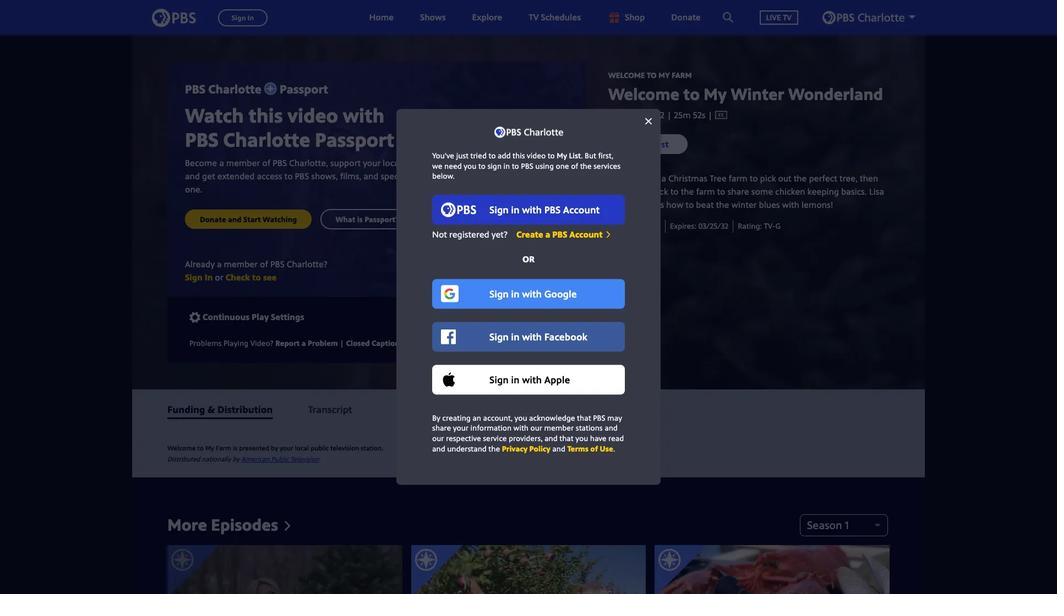 Task type: locate. For each thing, give the bounding box(es) containing it.
to right in
[[512, 161, 519, 171]]

1 horizontal spatial farm
[[672, 70, 692, 80]]

1 vertical spatial of
[[591, 444, 598, 454]]

1 vertical spatial welcome
[[608, 82, 680, 105]]

2 horizontal spatial pbs
[[593, 413, 606, 424]]

1 horizontal spatial share
[[728, 186, 749, 198]]

0 vertical spatial farm
[[729, 173, 748, 185]]

a right create
[[546, 229, 550, 241]]

policy
[[530, 444, 551, 454]]

sign
[[488, 161, 502, 171]]

use
[[600, 444, 613, 454]]

1 horizontal spatial you
[[515, 413, 527, 424]]

2 vertical spatial pbs
[[593, 413, 606, 424]]

the down christmas on the top right
[[681, 186, 694, 198]]

1 horizontal spatial then
[[860, 173, 878, 185]]

lisa up she
[[608, 173, 623, 185]]

25m
[[674, 109, 691, 121]]

0 vertical spatial share
[[728, 186, 749, 198]]

lisa
[[608, 173, 623, 185], [869, 186, 884, 198]]

1 vertical spatial with
[[514, 423, 529, 434]]

0 vertical spatial by
[[271, 444, 278, 453]]

and left respective
[[432, 444, 445, 454]]

nationally
[[202, 455, 231, 464]]

episodes
[[211, 514, 278, 536]]

0 horizontal spatial of
[[571, 161, 578, 171]]

2 horizontal spatial a
[[662, 173, 666, 185]]

1 horizontal spatial a
[[546, 229, 550, 241]]

you up the providers,
[[515, 413, 527, 424]]

| left 25m on the right top
[[667, 109, 672, 121]]

the
[[580, 161, 592, 171], [794, 173, 807, 185], [681, 186, 694, 198], [716, 199, 729, 211], [489, 444, 500, 454]]

1 vertical spatial .
[[613, 444, 615, 454]]

winter
[[732, 199, 757, 211]]

welcome up 03/24/2022
[[608, 70, 645, 80]]

0 vertical spatial .
[[581, 151, 583, 161]]

understand
[[447, 444, 487, 454]]

expires:         03/25/32
[[670, 221, 729, 231]]

or
[[523, 254, 535, 266]]

1 vertical spatial lisa
[[869, 186, 884, 198]]

to left the sign
[[478, 161, 486, 171]]

share inside lisa heads to a christmas tree farm to pick out the perfect tree, then she heads back to the farm to share some chicken keeping basics. lisa then shows us how to beat the winter blues with lemons!
[[728, 186, 749, 198]]

to
[[647, 70, 657, 80], [684, 82, 700, 105], [489, 151, 496, 161], [548, 151, 555, 161], [478, 161, 486, 171], [512, 161, 519, 171], [651, 173, 659, 185], [750, 173, 758, 185], [671, 186, 679, 198], [717, 186, 726, 198], [686, 199, 694, 211], [197, 444, 204, 453]]

0 vertical spatial your
[[453, 423, 469, 434]]

to up 03/24/2022
[[647, 70, 657, 80]]

0 vertical spatial that
[[577, 413, 591, 424]]

farm up 25m on the right top
[[672, 70, 692, 80]]

to up nationally
[[197, 444, 204, 453]]

farm for is
[[216, 444, 231, 453]]

1 vertical spatial share
[[432, 423, 451, 434]]

a right 'report'
[[302, 338, 306, 348]]

this
[[513, 151, 525, 161]]

| right 25m on the right top
[[706, 109, 715, 121]]

that left stations
[[560, 434, 574, 444]]

public
[[271, 455, 289, 464]]

farm for welcome
[[672, 70, 692, 80]]

welcome to my farm link
[[608, 70, 692, 80]]

the left privacy at left
[[489, 444, 500, 454]]

with down chicken
[[782, 199, 800, 211]]

your inside by creating an account, you acknowledge that pbs may share your information with our member stations and our respective service providers, and that you have read and understand the
[[453, 423, 469, 434]]

0 horizontal spatial you
[[464, 161, 477, 171]]

1 vertical spatial heads
[[624, 186, 648, 198]]

the right out
[[794, 173, 807, 185]]

|
[[667, 109, 672, 121], [706, 109, 715, 121], [340, 338, 344, 348]]

0 horizontal spatial your
[[280, 444, 293, 453]]

0 vertical spatial you
[[464, 161, 477, 171]]

welcome up distributed
[[167, 444, 196, 453]]

pbs left using
[[521, 161, 534, 171]]

you've
[[432, 151, 454, 161]]

that up have
[[577, 413, 591, 424]]

2 vertical spatial a
[[302, 338, 306, 348]]

basics.
[[841, 186, 867, 198]]

the left services
[[580, 161, 592, 171]]

03/24/2022
[[621, 109, 665, 121]]

tab list
[[132, 390, 925, 429]]

our up policy
[[531, 423, 542, 434]]

in
[[504, 161, 510, 171]]

1 vertical spatial your
[[280, 444, 293, 453]]

to up 52s
[[684, 82, 700, 105]]

continuous
[[203, 311, 250, 323]]

farm up the beat
[[696, 186, 715, 198]]

then
[[860, 173, 878, 185], [608, 199, 627, 211]]

have
[[590, 434, 607, 444]]

pick
[[760, 173, 776, 185]]

closed captioning link
[[346, 338, 411, 348]]

playing
[[224, 338, 248, 348]]

back
[[650, 186, 668, 198]]

2 vertical spatial welcome
[[167, 444, 196, 453]]

0 vertical spatial a
[[662, 173, 666, 185]]

of right one
[[571, 161, 578, 171]]

transcript
[[308, 403, 352, 416]]

captioning
[[372, 338, 411, 348]]

0 vertical spatial pbs
[[521, 161, 534, 171]]

welcome down welcome to my farm link
[[608, 82, 680, 105]]

with
[[782, 199, 800, 211], [514, 423, 529, 434]]

0 horizontal spatial then
[[608, 199, 627, 211]]

| left closed
[[340, 338, 344, 348]]

0 vertical spatial lisa
[[608, 173, 623, 185]]

03/24/2022 | 25m 52s
[[621, 109, 706, 121]]

1 vertical spatial by
[[233, 455, 240, 464]]

your left an
[[453, 423, 469, 434]]

aired:
[[608, 221, 628, 231]]

0 vertical spatial farm
[[672, 70, 692, 80]]

station.
[[361, 444, 383, 453]]

twitter image
[[504, 311, 515, 322]]

0 horizontal spatial pbs
[[521, 161, 534, 171]]

a inside sign in dialog
[[546, 229, 550, 241]]

registered
[[449, 229, 489, 241]]

0 horizontal spatial farm
[[216, 444, 231, 453]]

1 horizontal spatial that
[[577, 413, 591, 424]]

1 vertical spatial pbs
[[553, 229, 567, 241]]

of
[[571, 161, 578, 171], [591, 444, 598, 454]]

my up 03/24/2022 | 25m 52s
[[659, 70, 670, 80]]

farm left is
[[216, 444, 231, 453]]

1 horizontal spatial with
[[782, 199, 800, 211]]

1 vertical spatial a
[[546, 229, 550, 241]]

american
[[241, 455, 270, 464]]

sign in dialog
[[397, 109, 661, 486]]

tab list containing funding & distribution
[[132, 390, 925, 429]]

not
[[432, 229, 447, 241]]

problems
[[189, 338, 222, 348]]

0 vertical spatial welcome
[[608, 70, 645, 80]]

your up 'american public television' link
[[280, 444, 293, 453]]

acknowledge
[[529, 413, 575, 424]]

the right the beat
[[716, 199, 729, 211]]

you right need
[[464, 161, 477, 171]]

my left list
[[557, 151, 567, 161]]

share up understand
[[432, 423, 451, 434]]

a up the back on the top right of page
[[662, 173, 666, 185]]

0 horizontal spatial .
[[581, 151, 583, 161]]

to up the back on the top right of page
[[651, 173, 659, 185]]

presented
[[239, 444, 269, 453]]

more episodes link
[[167, 514, 290, 536]]

your inside welcome to my farm is presented by your local public television station. distributed nationally by american public television
[[280, 444, 293, 453]]

how
[[667, 199, 684, 211]]

farm inside welcome to my farm is presented by your local public television station. distributed nationally by american public television
[[216, 444, 231, 453]]

heads
[[625, 173, 649, 185], [624, 186, 648, 198]]

1 horizontal spatial your
[[453, 423, 469, 434]]

pbs left account
[[553, 229, 567, 241]]

1 horizontal spatial .
[[613, 444, 615, 454]]

beat
[[696, 199, 714, 211]]

one
[[556, 161, 569, 171]]

share up the winter
[[728, 186, 749, 198]]

to inside welcome to my farm is presented by your local public television station. distributed nationally by american public television
[[197, 444, 204, 453]]

welcome inside welcome to my farm is presented by your local public television station. distributed nationally by american public television
[[167, 444, 196, 453]]

2 vertical spatial you
[[576, 434, 588, 444]]

my up 52s
[[704, 82, 727, 105]]

to right how
[[686, 199, 694, 211]]

member
[[544, 423, 574, 434]]

our down by at bottom
[[432, 434, 444, 444]]

by down is
[[233, 455, 240, 464]]

you inside . but first, we need you to sign in to pbs using one of the services below.
[[464, 161, 477, 171]]

of left use
[[591, 444, 598, 454]]

our
[[531, 423, 542, 434], [432, 434, 444, 444]]

. left but at the right of page
[[581, 151, 583, 161]]

0 vertical spatial with
[[782, 199, 800, 211]]

03/24/22
[[630, 221, 661, 231]]

by up public on the bottom left of the page
[[271, 444, 278, 453]]

then up basics.
[[860, 173, 878, 185]]

then down she
[[608, 199, 627, 211]]

share inside by creating an account, you acknowledge that pbs may share your information with our member stations and our respective service providers, and that you have read and understand the
[[432, 423, 451, 434]]

pbs left may
[[593, 413, 606, 424]]

welcome
[[608, 70, 645, 80], [608, 82, 680, 105], [167, 444, 196, 453]]

information
[[471, 423, 512, 434]]

1 vertical spatial that
[[560, 434, 574, 444]]

1 vertical spatial farm
[[216, 444, 231, 453]]

my
[[659, 70, 670, 80], [704, 82, 727, 105], [557, 151, 567, 161], [205, 444, 214, 453]]

my up nationally
[[205, 444, 214, 453]]

and
[[605, 423, 618, 434], [545, 434, 558, 444], [432, 444, 445, 454], [553, 444, 566, 454]]

farm inside welcome to my farm welcome to my winter wonderland
[[672, 70, 692, 80]]

local
[[295, 444, 309, 453]]

0 horizontal spatial share
[[432, 423, 451, 434]]

video?
[[250, 338, 274, 348]]

52s
[[693, 109, 706, 121]]

by creating an account, you acknowledge that pbs may share your information with our member stations and our respective service providers, and that you have read and understand the
[[432, 413, 624, 454]]

0 vertical spatial of
[[571, 161, 578, 171]]

you left have
[[576, 434, 588, 444]]

but
[[585, 151, 596, 161]]

public
[[311, 444, 329, 453]]

welcome for your
[[167, 444, 196, 453]]

funding
[[167, 403, 205, 416]]

lisa right basics.
[[869, 186, 884, 198]]

perfect
[[809, 173, 838, 185]]

1 vertical spatial farm
[[696, 186, 715, 198]]

using
[[535, 161, 554, 171]]

privacy policy link
[[502, 444, 551, 454]]

farm right tree
[[729, 173, 748, 185]]

television
[[330, 444, 359, 453]]

0 horizontal spatial with
[[514, 423, 529, 434]]

with up privacy policy "link"
[[514, 423, 529, 434]]

document
[[397, 109, 661, 486]]

. right have
[[613, 444, 615, 454]]



Task type: describe. For each thing, give the bounding box(es) containing it.
below.
[[432, 171, 455, 182]]

welcome to my farm is presented by your local public television station. distributed nationally by american public television
[[167, 444, 383, 464]]

1 horizontal spatial pbs
[[553, 229, 567, 241]]

television
[[291, 455, 319, 464]]

document containing not registered yet?
[[397, 109, 661, 486]]

2 horizontal spatial |
[[706, 109, 715, 121]]

more
[[167, 514, 207, 536]]

stations
[[576, 423, 603, 434]]

by
[[432, 413, 440, 424]]

just
[[456, 151, 469, 161]]

2 horizontal spatial you
[[576, 434, 588, 444]]

to left add
[[489, 151, 496, 161]]

pbs charlotte image
[[494, 127, 563, 138]]

service
[[483, 434, 507, 444]]

continuous play settings
[[203, 311, 304, 323]]

and up use
[[605, 423, 618, 434]]

. inside . but first, we need you to sign in to pbs using one of the services below.
[[581, 151, 583, 161]]

wonderland
[[788, 82, 883, 105]]

more episodes
[[167, 514, 278, 536]]

we
[[432, 161, 443, 171]]

yet?
[[492, 229, 508, 241]]

1 horizontal spatial our
[[531, 423, 542, 434]]

of inside . but first, we need you to sign in to pbs using one of the services below.
[[571, 161, 578, 171]]

pbs image
[[152, 5, 196, 30]]

1 horizontal spatial by
[[271, 444, 278, 453]]

a inside lisa heads to a christmas tree farm to pick out the perfect tree, then she heads back to the farm to share some chicken keeping basics. lisa then shows us how to beat the winter blues with lemons!
[[662, 173, 666, 185]]

03/25/32
[[698, 221, 729, 231]]

my inside welcome to my farm is presented by your local public television station. distributed nationally by american public television
[[205, 444, 214, 453]]

funding & distribution tab panel
[[132, 429, 925, 478]]

pbs inside . but first, we need you to sign in to pbs using one of the services below.
[[521, 161, 534, 171]]

1 vertical spatial then
[[608, 199, 627, 211]]

tried
[[471, 151, 487, 161]]

&
[[208, 403, 215, 416]]

tv-
[[764, 221, 776, 231]]

tree,
[[840, 173, 858, 185]]

0 horizontal spatial lisa
[[608, 173, 623, 185]]

the inside . but first, we need you to sign in to pbs using one of the services below.
[[580, 161, 592, 171]]

not registered yet?
[[432, 229, 508, 241]]

1 vertical spatial you
[[515, 413, 527, 424]]

close image
[[645, 118, 652, 125]]

may
[[607, 413, 622, 424]]

she
[[608, 186, 622, 198]]

account
[[570, 229, 603, 241]]

and down acknowledge
[[545, 434, 558, 444]]

0 horizontal spatial our
[[432, 434, 444, 444]]

report a problem button
[[275, 336, 338, 350]]

terms
[[567, 444, 589, 454]]

0 horizontal spatial by
[[233, 455, 240, 464]]

funding & distribution
[[167, 403, 273, 416]]

play
[[252, 311, 269, 323]]

chicken
[[775, 186, 805, 198]]

first,
[[598, 151, 614, 161]]

problem
[[308, 338, 338, 348]]

list
[[569, 151, 581, 161]]

report
[[275, 338, 300, 348]]

account,
[[483, 413, 513, 424]]

out
[[778, 173, 792, 185]]

0 vertical spatial heads
[[625, 173, 649, 185]]

an
[[473, 413, 481, 424]]

blues
[[759, 199, 780, 211]]

1 horizontal spatial |
[[667, 109, 672, 121]]

add
[[498, 151, 511, 161]]

0 horizontal spatial |
[[340, 338, 344, 348]]

to up how
[[671, 186, 679, 198]]

g
[[776, 221, 781, 231]]

respective
[[446, 434, 481, 444]]

transcript link
[[308, 403, 352, 416]]

1 horizontal spatial of
[[591, 444, 598, 454]]

services
[[594, 161, 621, 171]]

aired:           03/24/22
[[608, 221, 661, 231]]

privacy
[[502, 444, 528, 454]]

1 horizontal spatial farm
[[729, 173, 748, 185]]

with inside lisa heads to a christmas tree farm to pick out the perfect tree, then she heads back to the farm to share some chicken keeping basics. lisa then shows us how to beat the winter blues with lemons!
[[782, 199, 800, 211]]

1 horizontal spatial lisa
[[869, 186, 884, 198]]

distributed
[[167, 455, 200, 464]]

to right video
[[548, 151, 555, 161]]

closed
[[346, 338, 370, 348]]

to down tree
[[717, 186, 726, 198]]

with inside by creating an account, you acknowledge that pbs may share your information with our member stations and our respective service providers, and that you have read and understand the
[[514, 423, 529, 434]]

winter
[[731, 82, 785, 105]]

the inside by creating an account, you acknowledge that pbs may share your information with our member stations and our respective service providers, and that you have read and understand the
[[489, 444, 500, 454]]

you've just tried to add this video to my list
[[432, 151, 581, 161]]

lemons!
[[802, 199, 834, 211]]

rating:
[[738, 221, 762, 231]]

distribution
[[218, 403, 273, 416]]

expires:
[[670, 221, 696, 231]]

providers,
[[509, 434, 543, 444]]

us
[[656, 199, 664, 211]]

american public television link
[[241, 455, 319, 464]]

keeping
[[808, 186, 839, 198]]

need
[[444, 161, 462, 171]]

pbs inside by creating an account, you acknowledge that pbs may share your information with our member stations and our respective service providers, and that you have read and understand the
[[593, 413, 606, 424]]

my inside document
[[557, 151, 567, 161]]

create a pbs account
[[517, 229, 603, 241]]

some
[[752, 186, 773, 198]]

rating: tv-g
[[738, 221, 781, 231]]

and right policy
[[553, 444, 566, 454]]

welcome for winter
[[608, 70, 645, 80]]

0 horizontal spatial a
[[302, 338, 306, 348]]

0 horizontal spatial that
[[560, 434, 574, 444]]

video
[[527, 151, 546, 161]]

privacy policy and terms of use .
[[502, 444, 615, 454]]

lisa heads to a christmas tree farm to pick out the perfect tree, then she heads back to the farm to share some chicken keeping basics. lisa then shows us how to beat the winter blues with lemons!
[[608, 173, 884, 211]]

. but first, we need you to sign in to pbs using one of the services below.
[[432, 151, 621, 182]]

0 vertical spatial then
[[860, 173, 878, 185]]

tree
[[710, 173, 727, 185]]

to left "pick"
[[750, 173, 758, 185]]

facebook image
[[481, 311, 492, 322]]

funding & distribution link
[[167, 403, 273, 416]]

0 horizontal spatial farm
[[696, 186, 715, 198]]

read
[[609, 434, 624, 444]]

christmas
[[669, 173, 708, 185]]



Task type: vqa. For each thing, say whether or not it's contained in the screenshot.
WELCOME TO MY FARM link
yes



